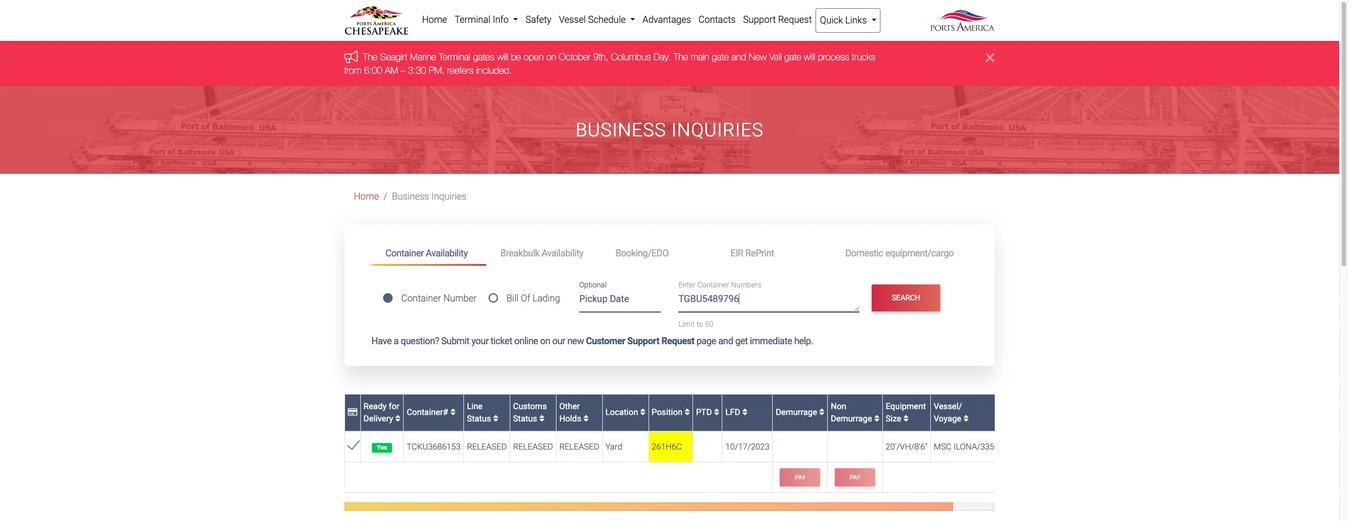 Task type: locate. For each thing, give the bounding box(es) containing it.
will
[[498, 52, 509, 62], [804, 52, 816, 62]]

support request link
[[740, 8, 816, 32]]

0 horizontal spatial availability
[[426, 248, 468, 259]]

support up new
[[743, 14, 776, 25]]

1 vertical spatial inquiries
[[432, 191, 467, 202]]

terminal up reefers
[[439, 52, 471, 62]]

position
[[652, 408, 685, 418]]

1 status from the left
[[467, 414, 491, 424]]

0 vertical spatial request
[[778, 14, 812, 25]]

0 vertical spatial on
[[547, 52, 557, 62]]

261h6c
[[652, 442, 682, 452]]

released down 'holds'
[[559, 442, 599, 452]]

on inside the seagirt marine terminal gates will be open on october 9th, columbus day. the main gate and new vail gate will process trucks from 6:00 am – 3:30 pm, reefers included.
[[547, 52, 557, 62]]

1 horizontal spatial released
[[513, 442, 553, 452]]

0 horizontal spatial inquiries
[[432, 191, 467, 202]]

1 horizontal spatial gate
[[785, 52, 802, 62]]

sort image left non
[[820, 409, 825, 417]]

other holds
[[559, 402, 584, 424]]

demurrage
[[776, 408, 820, 418], [831, 414, 872, 424]]

submit
[[441, 336, 470, 347]]

bill
[[507, 293, 519, 304]]

sort image right 'holds'
[[584, 415, 589, 423]]

1 horizontal spatial status
[[513, 414, 537, 424]]

demurrage inside non demurrage
[[831, 414, 872, 424]]

our
[[553, 336, 566, 347]]

reprint
[[746, 248, 774, 259]]

and left new
[[732, 52, 747, 62]]

6:00
[[364, 65, 383, 75]]

the right day.
[[674, 52, 689, 62]]

container for container number
[[401, 293, 441, 304]]

terminal
[[455, 14, 491, 25], [439, 52, 471, 62]]

0 vertical spatial home
[[422, 14, 447, 25]]

0 horizontal spatial the
[[363, 52, 378, 62]]

number
[[444, 293, 477, 304]]

1 released from the left
[[467, 442, 507, 452]]

sort image left ptd
[[685, 409, 690, 417]]

demurrage down non
[[831, 414, 872, 424]]

vessel/
[[934, 402, 962, 412]]

on left "our"
[[540, 336, 550, 347]]

1 horizontal spatial request
[[778, 14, 812, 25]]

50
[[705, 320, 714, 329]]

availability inside the container availability link
[[426, 248, 468, 259]]

sort image left line
[[451, 409, 456, 417]]

process
[[818, 52, 850, 62]]

request left quick
[[778, 14, 812, 25]]

1 availability from the left
[[426, 248, 468, 259]]

0 vertical spatial business inquiries
[[576, 119, 764, 141]]

1 the from the left
[[363, 52, 378, 62]]

1 vertical spatial home
[[354, 191, 379, 202]]

container number
[[401, 293, 477, 304]]

sort image inside position link
[[685, 409, 690, 417]]

ticket
[[491, 336, 512, 347]]

will left process
[[804, 52, 816, 62]]

availability for breakbulk availability
[[542, 248, 584, 259]]

support
[[743, 14, 776, 25], [628, 336, 660, 347]]

enter
[[679, 281, 696, 290]]

released down customs status
[[513, 442, 553, 452]]

voyage
[[934, 414, 962, 424]]

sort image right voyage
[[964, 415, 969, 423]]

marine
[[411, 52, 437, 62]]

domestic
[[846, 248, 884, 259]]

gate right vail
[[785, 52, 802, 62]]

online
[[514, 336, 538, 347]]

home
[[422, 14, 447, 25], [354, 191, 379, 202]]

sort image
[[451, 409, 456, 417], [685, 409, 690, 417], [714, 409, 720, 417], [743, 409, 748, 417], [820, 409, 825, 417], [395, 415, 401, 423], [493, 415, 499, 423], [539, 415, 545, 423], [584, 415, 589, 423], [904, 415, 909, 423], [964, 415, 969, 423]]

support right customer
[[628, 336, 660, 347]]

availability for container availability
[[426, 248, 468, 259]]

0 horizontal spatial status
[[467, 414, 491, 424]]

sort image inside ptd link
[[714, 409, 720, 417]]

0 horizontal spatial will
[[498, 52, 509, 62]]

enter container numbers
[[679, 281, 762, 290]]

vessel
[[559, 14, 586, 25]]

yes
[[377, 444, 387, 452]]

1 vertical spatial support
[[628, 336, 660, 347]]

status inside 'line status'
[[467, 414, 491, 424]]

schedule
[[588, 14, 626, 25]]

container up container number
[[386, 248, 424, 259]]

0 vertical spatial and
[[732, 52, 747, 62]]

limit
[[679, 320, 695, 329]]

request down limit
[[662, 336, 695, 347]]

demurrage link
[[776, 408, 825, 418]]

container for container availability
[[386, 248, 424, 259]]

1 horizontal spatial demurrage
[[831, 414, 872, 424]]

and
[[732, 52, 747, 62], [719, 336, 733, 347]]

msc
[[934, 442, 952, 452]]

delivery
[[364, 414, 393, 424]]

1 horizontal spatial the
[[674, 52, 689, 62]]

1 horizontal spatial will
[[804, 52, 816, 62]]

1 will from the left
[[498, 52, 509, 62]]

non demurrage
[[831, 402, 875, 424]]

yard
[[606, 442, 622, 452]]

business inquiries
[[576, 119, 764, 141], [392, 191, 467, 202]]

container left the number
[[401, 293, 441, 304]]

advantages
[[643, 14, 691, 25]]

released down 'line status'
[[467, 442, 507, 452]]

2 the from the left
[[674, 52, 689, 62]]

1 horizontal spatial home link
[[418, 8, 451, 32]]

inquiries
[[672, 119, 764, 141], [432, 191, 467, 202]]

2 horizontal spatial released
[[559, 442, 599, 452]]

1 vertical spatial home link
[[354, 191, 379, 202]]

0 vertical spatial inquiries
[[672, 119, 764, 141]]

1 horizontal spatial business inquiries
[[576, 119, 764, 141]]

sort image left lfd
[[714, 409, 720, 417]]

sort image
[[640, 409, 646, 417], [875, 415, 880, 423]]

sort image left position
[[640, 409, 646, 417]]

status down "customs"
[[513, 414, 537, 424]]

0 vertical spatial container
[[386, 248, 424, 259]]

1 vertical spatial and
[[719, 336, 733, 347]]

3:30
[[408, 65, 427, 75]]

2 vertical spatial container
[[401, 293, 441, 304]]

sort image up 10/17/2023
[[743, 409, 748, 417]]

customer
[[586, 336, 625, 347]]

have
[[372, 336, 392, 347]]

ready for delivery
[[364, 402, 399, 424]]

demurrage left non
[[776, 408, 820, 418]]

on
[[547, 52, 557, 62], [540, 336, 550, 347]]

0 horizontal spatial sort image
[[640, 409, 646, 417]]

1 horizontal spatial home
[[422, 14, 447, 25]]

2 availability from the left
[[542, 248, 584, 259]]

credit card image
[[348, 409, 358, 417]]

container right enter
[[698, 281, 730, 290]]

availability right breakbulk
[[542, 248, 584, 259]]

sort image inside lfd link
[[743, 409, 748, 417]]

0 vertical spatial business
[[576, 119, 667, 141]]

status for customs
[[513, 414, 537, 424]]

sort image left customs status
[[493, 415, 499, 423]]

eir
[[731, 248, 744, 259]]

1 horizontal spatial inquiries
[[672, 119, 764, 141]]

2 status from the left
[[513, 414, 537, 424]]

2 released from the left
[[513, 442, 553, 452]]

0 horizontal spatial request
[[662, 336, 695, 347]]

from
[[345, 65, 362, 75]]

vessel schedule link
[[555, 8, 639, 32]]

reefers
[[448, 65, 474, 75]]

customs
[[513, 402, 547, 412]]

new
[[568, 336, 584, 347]]

the seagirt marine terminal gates will be open on october 9th, columbus day. the main gate and new vail gate will process trucks from 6:00 am – 3:30 pm, reefers included.
[[345, 52, 876, 75]]

status
[[467, 414, 491, 424], [513, 414, 537, 424]]

1 horizontal spatial business
[[576, 119, 667, 141]]

0 horizontal spatial released
[[467, 442, 507, 452]]

will left be
[[498, 52, 509, 62]]

0 horizontal spatial business
[[392, 191, 429, 202]]

and left get
[[719, 336, 733, 347]]

1 vertical spatial business inquiries
[[392, 191, 467, 202]]

0 horizontal spatial gate
[[712, 52, 729, 62]]

terminal left the "info"
[[455, 14, 491, 25]]

have a question? submit your ticket online on our new customer support request page and get immediate help.
[[372, 336, 813, 347]]

the up the 6:00
[[363, 52, 378, 62]]

gate right main
[[712, 52, 729, 62]]

availability up container number
[[426, 248, 468, 259]]

sort image left size
[[875, 415, 880, 423]]

released
[[467, 442, 507, 452], [513, 442, 553, 452], [559, 442, 599, 452]]

1 vertical spatial terminal
[[439, 52, 471, 62]]

breakbulk availability link
[[487, 243, 602, 264]]

position link
[[652, 408, 690, 418]]

sort image inside container# link
[[451, 409, 456, 417]]

1 vertical spatial business
[[392, 191, 429, 202]]

0 horizontal spatial business inquiries
[[392, 191, 467, 202]]

1 horizontal spatial support
[[743, 14, 776, 25]]

line status
[[467, 402, 493, 424]]

the seagirt marine terminal gates will be open on october 9th, columbus day. the main gate and new vail gate will process trucks from 6:00 am – 3:30 pm, reefers included. alert
[[0, 41, 1340, 86]]

ilona/335r
[[954, 442, 1000, 452]]

immediate
[[750, 336, 792, 347]]

0 vertical spatial support
[[743, 14, 776, 25]]

sort image down "customs"
[[539, 415, 545, 423]]

status inside customs status
[[513, 414, 537, 424]]

on right open
[[547, 52, 557, 62]]

availability inside breakbulk availability link
[[542, 248, 584, 259]]

the seagirt marine terminal gates will be open on october 9th, columbus day. the main gate and new vail gate will process trucks from 6:00 am – 3:30 pm, reefers included. link
[[345, 52, 876, 75]]

home link
[[418, 8, 451, 32], [354, 191, 379, 202]]

1 vertical spatial request
[[662, 336, 695, 347]]

status down line
[[467, 414, 491, 424]]

1 horizontal spatial availability
[[542, 248, 584, 259]]

sort image inside demurrage link
[[820, 409, 825, 417]]



Task type: describe. For each thing, give the bounding box(es) containing it.
Enter Container Numbers text field
[[679, 292, 860, 312]]

support request
[[743, 14, 812, 25]]

container# link
[[407, 408, 456, 418]]

20'/vh/8'6"
[[886, 442, 928, 452]]

a
[[394, 336, 399, 347]]

sort image down for
[[395, 415, 401, 423]]

info
[[493, 14, 509, 25]]

safety
[[526, 14, 552, 25]]

and inside the seagirt marine terminal gates will be open on october 9th, columbus day. the main gate and new vail gate will process trucks from 6:00 am – 3:30 pm, reefers included.
[[732, 52, 747, 62]]

eir reprint link
[[717, 243, 832, 264]]

–
[[401, 65, 406, 75]]

ready
[[364, 402, 387, 412]]

sort image inside location link
[[640, 409, 646, 417]]

2 will from the left
[[804, 52, 816, 62]]

ptd
[[696, 408, 714, 418]]

be
[[511, 52, 522, 62]]

non
[[831, 402, 847, 412]]

line
[[467, 402, 483, 412]]

quick links
[[820, 15, 869, 26]]

domestic equipment/cargo link
[[832, 243, 968, 264]]

get
[[735, 336, 748, 347]]

help.
[[795, 336, 813, 347]]

0 horizontal spatial home link
[[354, 191, 379, 202]]

vessel schedule
[[559, 14, 628, 25]]

location
[[606, 408, 640, 418]]

terminal info link
[[451, 8, 522, 32]]

0 horizontal spatial home
[[354, 191, 379, 202]]

quick links link
[[816, 8, 881, 33]]

equipment size
[[886, 402, 926, 424]]

for
[[389, 402, 399, 412]]

10/17/2023
[[726, 442, 770, 452]]

new
[[749, 52, 767, 62]]

to
[[697, 320, 703, 329]]

limit to 50
[[679, 320, 714, 329]]

vessel/ voyage
[[934, 402, 964, 424]]

equipment/cargo
[[886, 248, 954, 259]]

am
[[385, 65, 398, 75]]

Optional text field
[[579, 289, 661, 313]]

1 vertical spatial container
[[698, 281, 730, 290]]

trucks
[[852, 52, 876, 62]]

customs status
[[513, 402, 547, 424]]

1 vertical spatial on
[[540, 336, 550, 347]]

safety link
[[522, 8, 555, 32]]

0 vertical spatial home link
[[418, 8, 451, 32]]

2 gate from the left
[[785, 52, 802, 62]]

terminal inside the seagirt marine terminal gates will be open on october 9th, columbus day. the main gate and new vail gate will process trucks from 6:00 am – 3:30 pm, reefers included.
[[439, 52, 471, 62]]

quick
[[820, 15, 843, 26]]

optional
[[579, 281, 607, 290]]

your
[[472, 336, 489, 347]]

0 horizontal spatial support
[[628, 336, 660, 347]]

eir reprint
[[731, 248, 774, 259]]

location link
[[606, 408, 646, 418]]

links
[[846, 15, 867, 26]]

booking/edo
[[616, 248, 669, 259]]

breakbulk
[[501, 248, 540, 259]]

0 horizontal spatial demurrage
[[776, 408, 820, 418]]

gates
[[474, 52, 495, 62]]

numbers
[[731, 281, 762, 290]]

1 gate from the left
[[712, 52, 729, 62]]

equipment
[[886, 402, 926, 412]]

container#
[[407, 408, 451, 418]]

seagirt
[[381, 52, 408, 62]]

0 vertical spatial terminal
[[455, 14, 491, 25]]

search button
[[872, 285, 941, 312]]

day.
[[654, 52, 671, 62]]

vail
[[770, 52, 782, 62]]

holds
[[559, 414, 581, 424]]

of
[[521, 293, 530, 304]]

msc ilona/335r
[[934, 442, 1000, 452]]

status for line
[[467, 414, 491, 424]]

domestic equipment/cargo
[[846, 248, 954, 259]]

open
[[524, 52, 544, 62]]

question?
[[401, 336, 439, 347]]

tcku3686153
[[407, 442, 461, 452]]

lading
[[533, 293, 560, 304]]

close image
[[986, 51, 995, 65]]

page
[[697, 336, 716, 347]]

booking/edo link
[[602, 243, 717, 264]]

october
[[559, 52, 591, 62]]

terminal info
[[455, 14, 511, 25]]

ptd link
[[696, 408, 720, 418]]

contacts link
[[695, 8, 740, 32]]

included.
[[477, 65, 512, 75]]

contacts
[[699, 14, 736, 25]]

3 released from the left
[[559, 442, 599, 452]]

1 horizontal spatial sort image
[[875, 415, 880, 423]]

bullhorn image
[[345, 50, 363, 63]]

other
[[559, 402, 580, 412]]

9th,
[[594, 52, 609, 62]]

sort image down the equipment
[[904, 415, 909, 423]]

search
[[892, 294, 921, 303]]

container availability link
[[372, 243, 487, 266]]

lfd link
[[726, 408, 748, 418]]



Task type: vqa. For each thing, say whether or not it's contained in the screenshot.
2nd THE from left
yes



